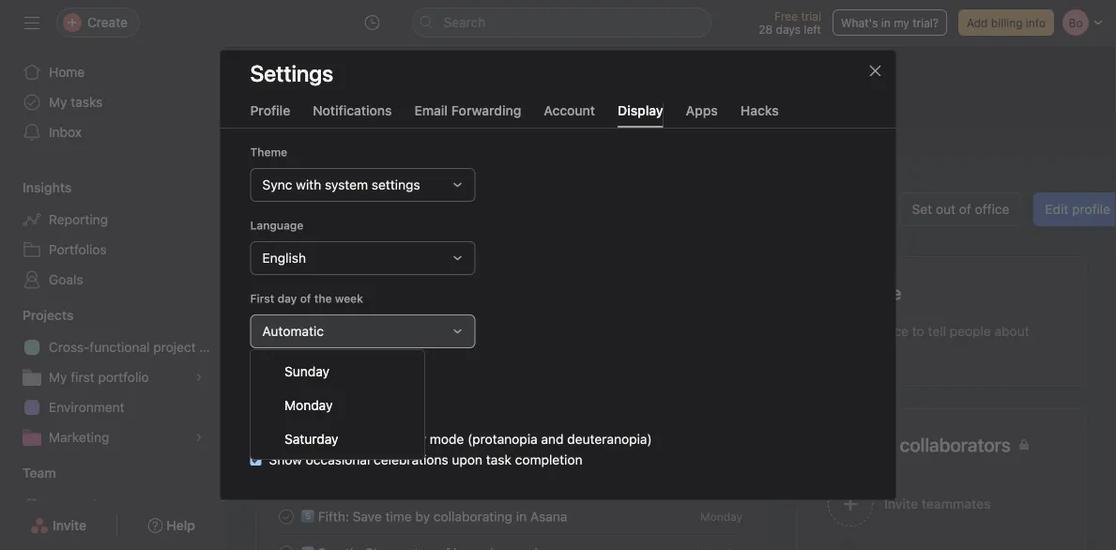 Task type: describe. For each thing, give the bounding box(es) containing it.
completed checkbox for schedule
[[275, 433, 298, 455]]

1 horizontal spatial mode
[[430, 432, 464, 447]]

edit
[[1046, 202, 1069, 217]]

it's
[[302, 399, 320, 415]]

my for my first portfolio
[[49, 370, 67, 385]]

show occasional celebrations upon task completion
[[269, 452, 583, 468]]

sync with system settings button
[[250, 168, 476, 202]]

my first portfolio
[[49, 370, 149, 385]]

show for show occasional celebrations upon task completion
[[269, 452, 302, 468]]

search button
[[412, 8, 713, 38]]

monday for monday link
[[285, 397, 333, 413]]

hacks
[[741, 103, 779, 118]]

day
[[278, 292, 297, 305]]

what's in my trial?
[[842, 16, 939, 29]]

portfolios link
[[11, 235, 214, 265]]

completed checkbox for draft
[[275, 359, 298, 382]]

about me
[[820, 282, 902, 304]]

my tasks link
[[11, 87, 214, 117]]

space
[[873, 324, 909, 339]]

task inside show task row numbers enable compact mode enable color blind friendly mode (protanopia and deuteranopia)
[[306, 390, 331, 406]]

monday link
[[251, 388, 425, 422]]

tell
[[929, 324, 947, 339]]

search list box
[[412, 8, 713, 38]]

edit profile
[[1046, 202, 1111, 217]]

update
[[369, 399, 412, 415]]

numbers
[[361, 390, 414, 406]]

0 horizontal spatial project
[[153, 340, 196, 355]]

projects element
[[0, 299, 225, 457]]

monday for monday button
[[701, 511, 743, 524]]

account
[[544, 103, 596, 118]]

by
[[416, 509, 430, 524]]

add billing info
[[968, 16, 1047, 29]]

teams element
[[0, 457, 225, 524]]

10:01am local time
[[455, 151, 567, 166]]

Show occasional celebrations upon task completion checkbox
[[250, 455, 262, 466]]

what's in my trial? button
[[833, 9, 948, 36]]

sync with system settings
[[263, 177, 421, 192]]

(protanopia
[[468, 432, 538, 447]]

apps button
[[686, 103, 718, 128]]

cross-
[[49, 340, 90, 355]]

of for out
[[960, 202, 972, 217]]

schedule kickoff meeting
[[302, 436, 455, 452]]

0 horizontal spatial mode
[[370, 411, 404, 426]]

what's
[[842, 16, 879, 29]]

team
[[23, 465, 56, 481]]

profile
[[250, 103, 291, 118]]

email forwarding
[[415, 103, 522, 118]]

my
[[894, 16, 910, 29]]

close image
[[868, 63, 884, 78]]

home
[[49, 64, 85, 80]]

completed checkbox for it's
[[275, 396, 298, 419]]

my for my tasks
[[49, 94, 67, 110]]

schedule
[[302, 436, 358, 452]]

notifications button
[[313, 103, 392, 128]]

left
[[804, 23, 822, 36]]

show for show task row numbers enable compact mode enable color blind friendly mode (protanopia and deuteranopia)
[[269, 390, 302, 406]]

completed image for it's
[[275, 396, 298, 419]]

week
[[335, 292, 363, 305]]

system
[[325, 177, 368, 192]]

reporting link
[[11, 205, 214, 235]]

projects
[[23, 308, 74, 323]]

1 enable from the top
[[269, 411, 310, 426]]

2 vertical spatial time
[[386, 509, 412, 524]]

first day of the week
[[250, 292, 363, 305]]

compact
[[314, 411, 367, 426]]

0 horizontal spatial time
[[324, 399, 350, 415]]

to inside use this space to tell people about yourself.
[[913, 324, 925, 339]]

3 completed image from the top
[[275, 543, 298, 550]]

of for day
[[300, 292, 311, 305]]

edit profile button
[[1034, 193, 1117, 226]]

saturday
[[285, 431, 339, 446]]

environment
[[49, 400, 125, 415]]

insights element
[[0, 171, 225, 299]]

display
[[618, 103, 664, 118]]

trial
[[802, 9, 822, 23]]

saturday link
[[251, 422, 425, 456]]

1 vertical spatial task
[[486, 452, 512, 468]]

account button
[[544, 103, 596, 128]]

b0bth3builder2k23@gmail.com
[[455, 175, 646, 191]]

set
[[913, 202, 933, 217]]

team button
[[0, 464, 56, 483]]

0 horizontal spatial to
[[354, 399, 366, 415]]

bo
[[301, 120, 361, 182]]

deuteranopia)
[[568, 432, 653, 447]]

goals link
[[11, 265, 214, 295]]

this
[[847, 324, 869, 339]]

add billing info button
[[959, 9, 1055, 36]]

profile button
[[250, 103, 291, 128]]

advanced options
[[250, 365, 348, 378]]

inbox
[[49, 124, 82, 140]]

invite
[[53, 518, 87, 534]]

automatic
[[263, 323, 324, 339]]

search
[[444, 15, 486, 30]]

cross-functional project plan
[[49, 340, 225, 355]]

yourself.
[[820, 344, 872, 360]]

hide sidebar image
[[24, 15, 39, 30]]

b0bth3builder2k23@gmail.com link
[[455, 173, 646, 194]]

show task row numbers enable compact mode enable color blind friendly mode (protanopia and deuteranopia)
[[269, 390, 653, 447]]

upon
[[452, 452, 483, 468]]

email
[[415, 103, 448, 118]]

kickoff
[[362, 436, 402, 452]]

10:01am
[[455, 151, 505, 166]]



Task type: locate. For each thing, give the bounding box(es) containing it.
free trial 28 days left
[[759, 9, 822, 36]]

2 vertical spatial completed image
[[275, 543, 298, 550]]

1 horizontal spatial in
[[882, 16, 891, 29]]

1 vertical spatial completed checkbox
[[275, 506, 298, 528]]

0 vertical spatial completed image
[[275, 433, 298, 455]]

frequent collaborators
[[820, 434, 1012, 456]]

to left update
[[354, 399, 366, 415]]

1 completed checkbox from the top
[[275, 396, 298, 419]]

0 vertical spatial show
[[269, 390, 302, 406]]

completed image
[[275, 433, 298, 455], [275, 506, 298, 528], [275, 543, 298, 550]]

2 vertical spatial completed checkbox
[[275, 543, 298, 550]]

enable
[[269, 411, 310, 426], [269, 432, 310, 447]]

my inside 'projects' element
[[49, 370, 67, 385]]

asana
[[531, 509, 568, 524]]

in left asana
[[516, 509, 527, 524]]

show right show occasional celebrations upon task completion option
[[269, 452, 302, 468]]

your
[[415, 399, 442, 415]]

completed image for draft
[[275, 359, 298, 382]]

0 vertical spatial task
[[306, 390, 331, 406]]

0 vertical spatial completed image
[[275, 359, 298, 382]]

invite button
[[18, 509, 99, 543]]

sunday
[[285, 363, 330, 379]]

2 my from the top
[[49, 370, 67, 385]]

completed image
[[275, 359, 298, 382], [275, 396, 298, 419]]

set out of office button
[[900, 193, 1022, 226]]

my workspace link
[[11, 490, 214, 520]]

reporting
[[49, 212, 108, 227]]

collaborating
[[434, 509, 513, 524]]

mode up upon
[[430, 432, 464, 447]]

1 vertical spatial project
[[336, 363, 378, 378]]

my inside global 'element'
[[49, 94, 67, 110]]

it's time to update your goal(s)
[[302, 399, 488, 415]]

in inside button
[[882, 16, 891, 29]]

tasks
[[71, 94, 103, 110]]

of
[[960, 202, 972, 217], [300, 292, 311, 305]]

english button
[[250, 241, 476, 275]]

home link
[[11, 57, 214, 87]]

1 vertical spatial monday
[[701, 511, 743, 524]]

enable up saturday
[[269, 411, 310, 426]]

project up row on the bottom
[[336, 363, 378, 378]]

0 horizontal spatial monday
[[285, 397, 333, 413]]

1 horizontal spatial project
[[336, 363, 378, 378]]

in left my
[[882, 16, 891, 29]]

workspace
[[71, 497, 136, 513]]

out
[[936, 202, 956, 217]]

to left tell on the right bottom of the page
[[913, 324, 925, 339]]

settings
[[372, 177, 421, 192]]

completed checkbox left draft
[[275, 359, 298, 382]]

free
[[775, 9, 799, 23]]

0 vertical spatial enable
[[269, 411, 310, 426]]

profile
[[1073, 202, 1111, 217]]

enable down it's
[[269, 432, 310, 447]]

automatic button
[[250, 315, 476, 348]]

monday button
[[701, 511, 743, 524]]

1 vertical spatial in
[[516, 509, 527, 524]]

Completed checkbox
[[275, 396, 298, 419], [275, 433, 298, 455], [275, 543, 298, 550]]

my inside teams element
[[49, 497, 67, 513]]

notifications
[[313, 103, 392, 118]]

1 vertical spatial completed image
[[275, 396, 298, 419]]

time right it's
[[324, 399, 350, 415]]

1 vertical spatial to
[[354, 399, 366, 415]]

0 vertical spatial of
[[960, 202, 972, 217]]

plan
[[200, 340, 225, 355]]

english
[[263, 250, 306, 266]]

1 horizontal spatial time
[[386, 509, 412, 524]]

inbox link
[[11, 117, 214, 147]]

2 completed image from the top
[[275, 396, 298, 419]]

3 my from the top
[[49, 497, 67, 513]]

0 horizontal spatial task
[[306, 390, 331, 406]]

of inside button
[[960, 202, 972, 217]]

1 completed image from the top
[[275, 359, 298, 382]]

2 show from the top
[[269, 452, 302, 468]]

0 vertical spatial time
[[541, 151, 567, 166]]

my tasks
[[279, 282, 354, 304]]

project
[[153, 340, 196, 355], [336, 363, 378, 378]]

project left plan
[[153, 340, 196, 355]]

time up b0bth3builder2k23@gmail.com
[[541, 151, 567, 166]]

use
[[820, 324, 844, 339]]

time
[[541, 151, 567, 166], [324, 399, 350, 415], [386, 509, 412, 524]]

billing
[[992, 16, 1023, 29]]

insights button
[[0, 178, 72, 197]]

0 horizontal spatial of
[[300, 292, 311, 305]]

0 vertical spatial project
[[153, 340, 196, 355]]

display button
[[618, 103, 664, 128]]

options
[[307, 365, 348, 378]]

time left by
[[386, 509, 412, 524]]

marketing
[[49, 430, 109, 445]]

1 horizontal spatial to
[[913, 324, 925, 339]]

2 vertical spatial my
[[49, 497, 67, 513]]

in
[[882, 16, 891, 29], [516, 509, 527, 524]]

completed image for schedule
[[275, 433, 298, 455]]

projects button
[[0, 306, 74, 325]]

my for my workspace
[[49, 497, 67, 513]]

task down (protanopia
[[486, 452, 512, 468]]

1 vertical spatial completed image
[[275, 506, 298, 528]]

0 vertical spatial mode
[[370, 411, 404, 426]]

2 completed checkbox from the top
[[275, 433, 298, 455]]

my
[[49, 94, 67, 110], [49, 370, 67, 385], [49, 497, 67, 513]]

0 horizontal spatial in
[[516, 509, 527, 524]]

task
[[306, 390, 331, 406], [486, 452, 512, 468]]

0 vertical spatial monday
[[285, 397, 333, 413]]

completion
[[515, 452, 583, 468]]

my up invite
[[49, 497, 67, 513]]

fifth:
[[318, 509, 349, 524]]

hacks button
[[741, 103, 779, 128]]

use this space to tell people about yourself.
[[820, 324, 1030, 360]]

meeting
[[406, 436, 455, 452]]

0 vertical spatial completed checkbox
[[275, 359, 298, 382]]

0 vertical spatial my
[[49, 94, 67, 110]]

1 vertical spatial completed checkbox
[[275, 433, 298, 455]]

occasional
[[306, 452, 370, 468]]

1 vertical spatial enable
[[269, 432, 310, 447]]

3 completed checkbox from the top
[[275, 543, 298, 550]]

first
[[71, 370, 95, 385]]

0 vertical spatial in
[[882, 16, 891, 29]]

completed image left it's
[[275, 396, 298, 419]]

completed image for 5️⃣
[[275, 506, 298, 528]]

2 completed image from the top
[[275, 506, 298, 528]]

mode down numbers
[[370, 411, 404, 426]]

1 vertical spatial my
[[49, 370, 67, 385]]

advanced
[[250, 365, 304, 378]]

completed checkbox for 5️⃣
[[275, 506, 298, 528]]

1 my from the top
[[49, 94, 67, 110]]

of left the
[[300, 292, 311, 305]]

sync
[[263, 177, 293, 192]]

1 completed checkbox from the top
[[275, 359, 298, 382]]

completed checkbox left 5️⃣
[[275, 506, 298, 528]]

2 horizontal spatial time
[[541, 151, 567, 166]]

goal(s)
[[446, 399, 488, 415]]

1 vertical spatial time
[[324, 399, 350, 415]]

draft
[[302, 363, 332, 378]]

show down advanced
[[269, 390, 302, 406]]

email forwarding button
[[415, 103, 522, 128]]

portfolio
[[98, 370, 149, 385]]

trial?
[[913, 16, 939, 29]]

1 horizontal spatial task
[[486, 452, 512, 468]]

global element
[[0, 46, 225, 159]]

1 vertical spatial show
[[269, 452, 302, 468]]

apps
[[686, 103, 718, 118]]

about
[[995, 324, 1030, 339]]

2 enable from the top
[[269, 432, 310, 447]]

language
[[250, 219, 304, 232]]

0 vertical spatial completed checkbox
[[275, 396, 298, 419]]

1 vertical spatial of
[[300, 292, 311, 305]]

0 vertical spatial to
[[913, 324, 925, 339]]

first
[[250, 292, 275, 305]]

1 vertical spatial mode
[[430, 432, 464, 447]]

friendly
[[381, 432, 427, 447]]

theme
[[250, 145, 288, 159]]

my left tasks
[[49, 94, 67, 110]]

1 horizontal spatial monday
[[701, 511, 743, 524]]

row
[[335, 390, 357, 406]]

draft project brief
[[302, 363, 410, 378]]

1 show from the top
[[269, 390, 302, 406]]

2 completed checkbox from the top
[[275, 506, 298, 528]]

of right out
[[960, 202, 972, 217]]

completed image left draft
[[275, 359, 298, 382]]

1 completed image from the top
[[275, 433, 298, 455]]

task left row on the bottom
[[306, 390, 331, 406]]

show inside show task row numbers enable compact mode enable color blind friendly mode (protanopia and deuteranopia)
[[269, 390, 302, 406]]

info
[[1027, 16, 1047, 29]]

Completed checkbox
[[275, 359, 298, 382], [275, 506, 298, 528]]

1 horizontal spatial of
[[960, 202, 972, 217]]

5️⃣ fifth: save time by collaborating in asana
[[302, 509, 568, 524]]

cross-functional project plan link
[[11, 333, 225, 363]]

people
[[950, 324, 992, 339]]

and
[[542, 432, 564, 447]]

set out of office
[[913, 202, 1010, 217]]

portfolios
[[49, 242, 107, 257]]

my left the first
[[49, 370, 67, 385]]



Task type: vqa. For each thing, say whether or not it's contained in the screenshot.
Free
yes



